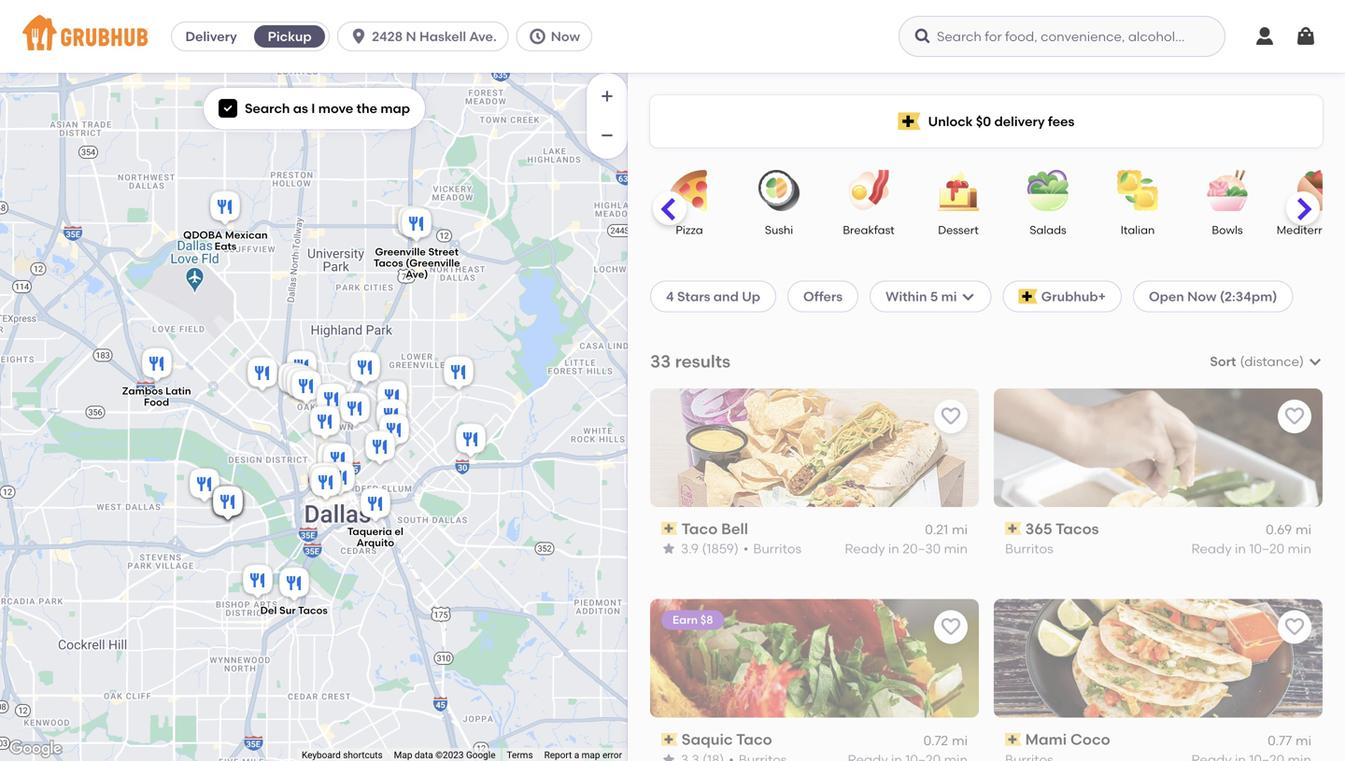 Task type: vqa. For each thing, say whether or not it's contained in the screenshot.
the Seattle,
no



Task type: locate. For each thing, give the bounding box(es) containing it.
subscription pass image left the saquic
[[661, 733, 678, 746]]

taqueria el arquito
[[347, 526, 403, 550]]

pickup button
[[250, 21, 329, 51]]

mi right 0.72
[[952, 733, 968, 749]]

grubhub plus flag logo image left unlock
[[898, 113, 921, 130]]

speed burger and and more image
[[306, 460, 343, 501]]

365
[[1026, 520, 1053, 538]]

keyboard shortcuts
[[302, 750, 383, 761]]

in left the 20–30
[[888, 541, 900, 557]]

0 vertical spatial map
[[381, 100, 410, 116]]

2428
[[372, 28, 403, 44]]

mi for mami coco
[[1296, 733, 1312, 749]]

1 horizontal spatial min
[[1288, 541, 1312, 557]]

open
[[1149, 289, 1185, 304]]

365 tacos
[[1026, 520, 1099, 538]]

mami coco image down "fajita pete's - lakewood" icon
[[452, 421, 490, 462]]

taco right the saquic
[[736, 731, 772, 749]]

zambos latin food
[[122, 385, 191, 409]]

in left 10–20
[[1235, 541, 1246, 557]]

mi for 365 tacos
[[1296, 522, 1312, 538]]

grubhub plus flag logo image for grubhub+
[[1019, 289, 1038, 304]]

0.77 mi
[[1268, 733, 1312, 749]]

ready left 10–20
[[1192, 541, 1232, 557]]

2 ready from the left
[[1192, 541, 1232, 557]]

tacos y chelas image
[[239, 562, 277, 603]]

i
[[311, 100, 315, 116]]

ave)
[[406, 268, 428, 281]]

1 horizontal spatial grubhub plus flag logo image
[[1019, 289, 1038, 304]]

min down 0.69 mi
[[1288, 541, 1312, 557]]

•
[[744, 541, 749, 557]]

none field containing sort
[[1210, 352, 1323, 371]]

pizza
[[676, 223, 703, 237]]

grubhub+
[[1042, 289, 1106, 304]]

sort
[[1210, 354, 1236, 370]]

shortcuts
[[343, 750, 383, 761]]

del
[[260, 605, 277, 617]]

taco bueno image
[[394, 203, 432, 244]]

star icon image left 3.9
[[661, 541, 676, 556]]

)
[[1300, 354, 1304, 370]]

subscription pass image left "taco bell"
[[661, 522, 678, 535]]

breakfast
[[843, 223, 895, 237]]

1 vertical spatial grubhub plus flag logo image
[[1019, 289, 1038, 304]]

earn
[[673, 614, 698, 627]]

eats
[[215, 240, 236, 253]]

2 in from the left
[[1235, 541, 1246, 557]]

0 horizontal spatial tacos
[[298, 605, 328, 617]]

burritos right •
[[753, 541, 802, 557]]

subscription pass image left mami
[[1005, 733, 1022, 746]]

tacos left ave)
[[374, 257, 403, 269]]

chipotle image
[[306, 403, 344, 444]]

main navigation navigation
[[0, 0, 1345, 73]]

search as i move the map
[[245, 100, 410, 116]]

1 horizontal spatial taco
[[736, 731, 772, 749]]

1 star icon image from the top
[[661, 541, 676, 556]]

taco
[[682, 520, 718, 538], [736, 731, 772, 749]]

• burritos
[[744, 541, 802, 557]]

within
[[886, 289, 927, 304]]

1 vertical spatial star icon image
[[661, 752, 676, 761]]

food
[[144, 396, 169, 409]]

0.21
[[925, 522, 948, 538]]

subscription pass image
[[661, 522, 678, 535], [661, 733, 678, 746], [1005, 733, 1022, 746]]

twisted trompo image
[[307, 464, 345, 505]]

fees
[[1048, 113, 1075, 129]]

zambos latin food image
[[138, 345, 176, 386]]

1 min from the left
[[944, 541, 968, 557]]

1 vertical spatial map
[[582, 750, 600, 761]]

sushi image
[[746, 170, 812, 211]]

1 in from the left
[[888, 541, 900, 557]]

mami coco image
[[373, 397, 410, 438], [452, 421, 490, 462]]

svg image
[[1254, 25, 1276, 48], [350, 27, 368, 46], [222, 103, 234, 114]]

ready left the 20–30
[[845, 541, 885, 557]]

keyboard shortcuts button
[[302, 749, 383, 761]]

report
[[544, 750, 572, 761]]

0 vertical spatial taco
[[682, 520, 718, 538]]

mi right the 0.77 at the bottom of the page
[[1296, 733, 1312, 749]]

grubhub plus flag logo image left the grubhub+
[[1019, 289, 1038, 304]]

2 star icon image from the top
[[661, 752, 676, 761]]

0 horizontal spatial svg image
[[222, 103, 234, 114]]

frida's tacos casa azul image
[[186, 466, 223, 507]]

map right a
[[582, 750, 600, 761]]

2428 n haskell ave. button
[[337, 21, 516, 51]]

1 horizontal spatial tacos
[[374, 257, 403, 269]]

map data ©2023 google
[[394, 750, 496, 761]]

grubhub plus flag logo image
[[898, 113, 921, 130], [1019, 289, 1038, 304]]

2 min from the left
[[1288, 541, 1312, 557]]

0 horizontal spatial burritos
[[753, 541, 802, 557]]

min
[[944, 541, 968, 557], [1288, 541, 1312, 557]]

1 vertical spatial taco
[[736, 731, 772, 749]]

tacos inside qdoba mexican eats greenville street tacos (greenville ave)
[[374, 257, 403, 269]]

save this restaurant image
[[940, 405, 962, 428], [1284, 405, 1306, 428], [940, 616, 962, 639], [1284, 616, 1306, 639]]

4 stars and up
[[666, 289, 761, 304]]

0 horizontal spatial grubhub plus flag logo image
[[898, 113, 921, 130]]

0 horizontal spatial now
[[551, 28, 580, 44]]

wild salsa image
[[321, 459, 359, 500]]

save this restaurant image for taco bell
[[940, 405, 962, 428]]

mexican
[[225, 229, 268, 241]]

google image
[[5, 737, 66, 761]]

0 horizontal spatial in
[[888, 541, 900, 557]]

ready in 20–30 min
[[845, 541, 968, 557]]

2 horizontal spatial tacos
[[1056, 520, 1099, 538]]

senor bean mexican grill-cantina image
[[320, 441, 357, 482]]

save this restaurant image for mami coco
[[1284, 616, 1306, 639]]

1 horizontal spatial ready
[[1192, 541, 1232, 557]]

None field
[[1210, 352, 1323, 371]]

bangin burrittos image
[[209, 483, 247, 525]]

1 horizontal spatial svg image
[[350, 27, 368, 46]]

now
[[551, 28, 580, 44], [1188, 289, 1217, 304]]

subscription pass image for taco bell
[[661, 522, 678, 535]]

0 horizontal spatial min
[[944, 541, 968, 557]]

star icon image right error
[[661, 752, 676, 761]]

mi
[[941, 289, 957, 304], [952, 522, 968, 538], [1296, 522, 1312, 538], [952, 733, 968, 749], [1296, 733, 1312, 749]]

mami coco image down 365 tacos image
[[373, 397, 410, 438]]

0 vertical spatial grubhub plus flag logo image
[[898, 113, 921, 130]]

tacos
[[374, 257, 403, 269], [1056, 520, 1099, 538], [298, 605, 328, 617]]

taqueria la ventana image
[[283, 365, 320, 406]]

1 horizontal spatial mami coco image
[[452, 421, 490, 462]]

saquic taco
[[682, 731, 772, 749]]

arquito
[[357, 537, 394, 550]]

plus icon image
[[598, 87, 617, 106]]

tacos y mas image
[[275, 360, 312, 401]]

svg image
[[1295, 25, 1317, 48], [529, 27, 547, 46], [914, 27, 932, 46], [961, 289, 976, 304], [1308, 354, 1323, 369]]

dessert image
[[926, 170, 991, 211]]

0 vertical spatial now
[[551, 28, 580, 44]]

mi right 5
[[941, 289, 957, 304]]

min down 0.21 mi
[[944, 541, 968, 557]]

svg image for ave.
[[350, 27, 368, 46]]

mediterranea
[[1277, 223, 1345, 237]]

sort ( distance )
[[1210, 354, 1304, 370]]

save this restaurant button for 365 tacos
[[1278, 400, 1312, 433]]

2 vertical spatial tacos
[[298, 605, 328, 617]]

a
[[574, 750, 579, 761]]

1 burritos from the left
[[753, 541, 802, 557]]

pickup
[[268, 28, 312, 44]]

savage burrito image
[[283, 348, 320, 389]]

bowls image
[[1195, 170, 1260, 211]]

ready for taco bell
[[845, 541, 885, 557]]

in for bell
[[888, 541, 900, 557]]

mi right 0.21
[[952, 522, 968, 538]]

now right the "ave."
[[551, 28, 580, 44]]

1 ready from the left
[[845, 541, 885, 557]]

del sur tacos image
[[276, 565, 313, 606]]

keyboard
[[302, 750, 341, 761]]

0.72
[[924, 733, 948, 749]]

4
[[666, 289, 674, 304]]

(greenville
[[406, 257, 460, 269]]

star icon image
[[661, 541, 676, 556], [661, 752, 676, 761]]

now right open
[[1188, 289, 1217, 304]]

map right the
[[381, 100, 410, 116]]

0 vertical spatial tacos
[[374, 257, 403, 269]]

ready
[[845, 541, 885, 557], [1192, 541, 1232, 557]]

data
[[415, 750, 433, 761]]

2 horizontal spatial svg image
[[1254, 25, 1276, 48]]

taco up 3.9
[[682, 520, 718, 538]]

mi right 0.69
[[1296, 522, 1312, 538]]

delivery
[[185, 28, 237, 44]]

33
[[650, 351, 671, 372]]

within 5 mi
[[886, 289, 957, 304]]

1 horizontal spatial burritos
[[1005, 541, 1054, 557]]

1 vertical spatial now
[[1188, 289, 1217, 304]]

bowls
[[1212, 223, 1243, 237]]

minus icon image
[[598, 126, 617, 145]]

0.72 mi
[[924, 733, 968, 749]]

save this restaurant button
[[934, 400, 968, 433], [1278, 400, 1312, 433], [934, 611, 968, 644], [1278, 611, 1312, 644]]

tacos right 365
[[1056, 520, 1099, 538]]

0 horizontal spatial taco
[[682, 520, 718, 538]]

ready in 10–20 min
[[1192, 541, 1312, 557]]

burritos
[[753, 541, 802, 557], [1005, 541, 1054, 557]]

burritos down 365
[[1005, 541, 1054, 557]]

pizza image
[[657, 170, 722, 211]]

report a map error link
[[544, 750, 622, 761]]

subscription pass image
[[1005, 522, 1022, 535]]

search
[[245, 100, 290, 116]]

0 vertical spatial star icon image
[[661, 541, 676, 556]]

0 horizontal spatial map
[[381, 100, 410, 116]]

as
[[293, 100, 308, 116]]

1 vertical spatial tacos
[[1056, 520, 1099, 538]]

1 horizontal spatial in
[[1235, 541, 1246, 557]]

saquic taco logo image
[[650, 600, 979, 718]]

Search for food, convenience, alcohol... search field
[[899, 16, 1226, 57]]

map region
[[0, 61, 657, 761]]

grubhub plus flag logo image for unlock $0 delivery fees
[[898, 113, 921, 130]]

0 horizontal spatial ready
[[845, 541, 885, 557]]

svg image inside 2428 n haskell ave. button
[[350, 27, 368, 46]]

1 horizontal spatial map
[[582, 750, 600, 761]]

sushi
[[765, 223, 793, 237]]

italian image
[[1105, 170, 1171, 211]]

tacos right sur
[[298, 605, 328, 617]]

0.69 mi
[[1266, 522, 1312, 538]]



Task type: describe. For each thing, give the bounding box(es) containing it.
offers
[[804, 289, 843, 304]]

0.21 mi
[[925, 522, 968, 538]]

saquic taco image
[[374, 378, 411, 419]]

svg image inside now button
[[529, 27, 547, 46]]

open now (2:34pm)
[[1149, 289, 1278, 304]]

roy g's image
[[279, 362, 317, 403]]

0.69
[[1266, 522, 1292, 538]]

qdoba mexican eats image
[[206, 188, 244, 229]]

delivery
[[995, 113, 1045, 129]]

now button
[[516, 21, 600, 51]]

google
[[466, 750, 496, 761]]

up
[[742, 289, 761, 304]]

33 results
[[650, 351, 731, 372]]

min for 365 tacos
[[1288, 541, 1312, 557]]

dominimex by picadera ( dominican mexican fusion ) image
[[209, 483, 247, 525]]

latin
[[165, 385, 191, 398]]

min for taco bell
[[944, 541, 968, 557]]

el
[[395, 526, 403, 538]]

mediterranean image
[[1285, 170, 1345, 211]]

2428 n haskell ave.
[[372, 28, 497, 44]]

©2023
[[436, 750, 464, 761]]

2 burritos from the left
[[1005, 541, 1054, 557]]

greenville
[[375, 245, 426, 258]]

0.77
[[1268, 733, 1292, 749]]

greenville street tacos (greenville ave) image
[[398, 205, 435, 246]]

mami coco logo image
[[994, 600, 1323, 718]]

fajita pete's - lakewood image
[[440, 354, 477, 395]]

ave.
[[469, 28, 497, 44]]

taco bell logo image
[[650, 388, 979, 507]]

map
[[394, 750, 412, 761]]

365 tacos  logo image
[[994, 388, 1323, 507]]

taco bell
[[682, 520, 748, 538]]

subscription pass image for mami coco
[[1005, 733, 1022, 746]]

freebirds world burrito image
[[314, 440, 351, 481]]

star icon image for saquic taco
[[661, 752, 676, 761]]

save this restaurant image for 365 tacos
[[1284, 405, 1306, 428]]

save this restaurant button for taco bell
[[934, 400, 968, 433]]

$0
[[976, 113, 991, 129]]

zambos
[[122, 385, 163, 398]]

ready for 365 tacos
[[1192, 541, 1232, 557]]

keke's cocina image
[[209, 483, 247, 525]]

results
[[675, 351, 731, 372]]

report a map error
[[544, 750, 622, 761]]

save this restaurant button for mami coco
[[1278, 611, 1312, 644]]

mattito's (centrum oaklawn) image
[[288, 368, 325, 409]]

ana's taqueria image
[[244, 355, 281, 396]]

(1859)
[[702, 541, 739, 557]]

dessert
[[938, 223, 979, 237]]

3.9
[[681, 541, 699, 557]]

taco joint image
[[376, 412, 413, 453]]

distance
[[1245, 354, 1300, 370]]

bell
[[721, 520, 748, 538]]

street
[[428, 245, 459, 258]]

move
[[318, 100, 353, 116]]

taqueria el arquito image
[[357, 485, 394, 526]]

taco bell image
[[336, 390, 374, 431]]

and
[[714, 289, 739, 304]]

5
[[930, 289, 938, 304]]

del sur tacos
[[260, 605, 328, 617]]

star icon image for taco bell
[[661, 541, 676, 556]]

10–20
[[1249, 541, 1285, 557]]

stars
[[677, 289, 710, 304]]

breakfast image
[[836, 170, 902, 211]]

(
[[1240, 354, 1245, 370]]

0 horizontal spatial mami coco image
[[373, 397, 410, 438]]

1 horizontal spatial now
[[1188, 289, 1217, 304]]

coco
[[1071, 731, 1111, 749]]

the taco kitchen image
[[209, 483, 247, 525]]

in for tacos
[[1235, 541, 1246, 557]]

salads image
[[1016, 170, 1081, 211]]

n
[[406, 28, 416, 44]]

365 tacos image
[[347, 349, 384, 390]]

salads
[[1030, 223, 1067, 237]]

mi for saquic taco
[[952, 733, 968, 749]]

now inside button
[[551, 28, 580, 44]]

terms
[[507, 750, 533, 761]]

svg image for move
[[222, 103, 234, 114]]

unlock
[[928, 113, 973, 129]]

terms link
[[507, 750, 533, 761]]

frida social club image
[[313, 381, 350, 422]]

espumoso caffe image
[[362, 428, 399, 469]]

unlock $0 delivery fees
[[928, 113, 1075, 129]]

italian
[[1121, 223, 1155, 237]]

3.9 (1859)
[[681, 541, 739, 557]]

qdoba mexican eats greenville street tacos (greenville ave)
[[183, 229, 460, 281]]

mi for taco bell
[[952, 522, 968, 538]]

mami
[[1026, 731, 1067, 749]]

error
[[603, 750, 622, 761]]

the
[[357, 100, 377, 116]]

(2:34pm)
[[1220, 289, 1278, 304]]

$8
[[701, 614, 713, 627]]

taqueria
[[347, 526, 392, 538]]

mami coco
[[1026, 731, 1111, 749]]

haskell
[[420, 28, 466, 44]]

saquic
[[682, 731, 733, 749]]

subscription pass image for saquic taco
[[661, 733, 678, 746]]



